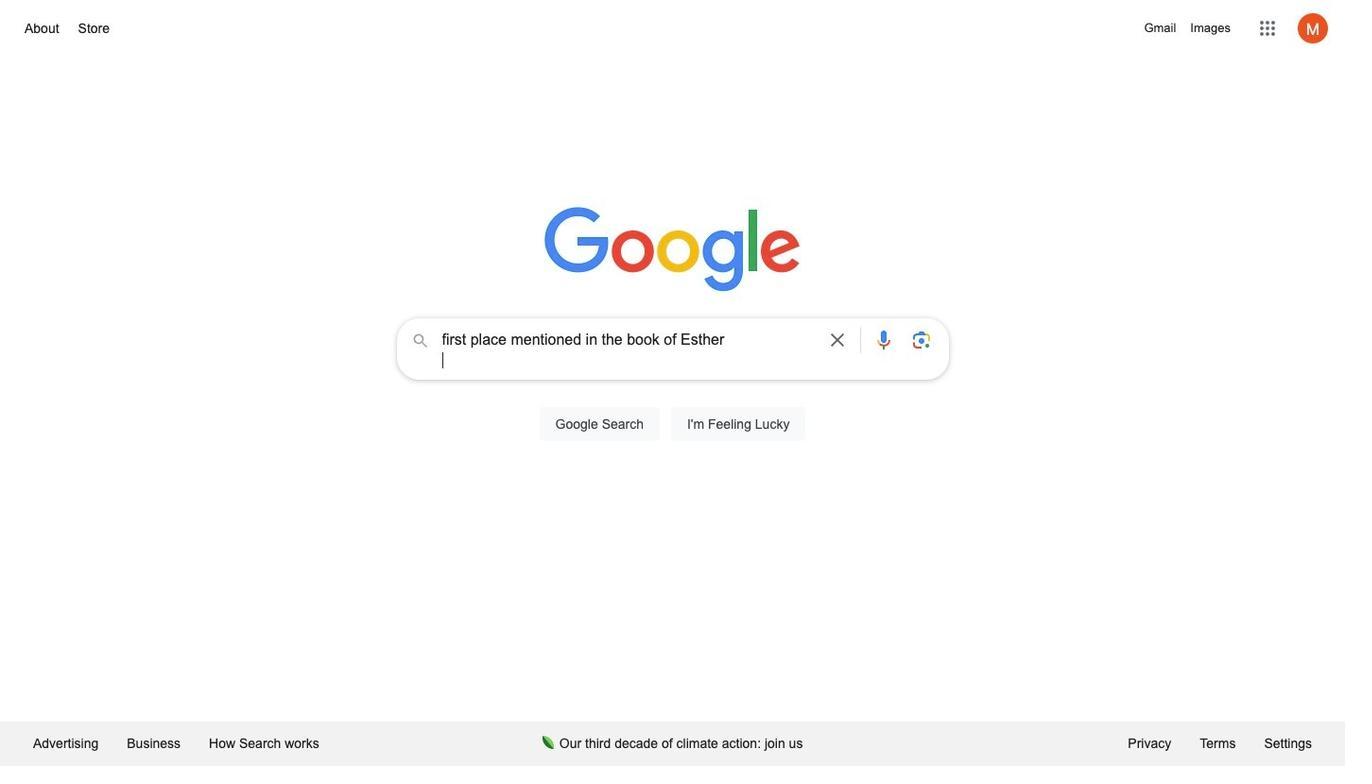 Task type: vqa. For each thing, say whether or not it's contained in the screenshot.
The Search Labs image
no



Task type: locate. For each thing, give the bounding box(es) containing it.
search by image image
[[910, 329, 932, 352]]

search by voice image
[[872, 329, 895, 352]]

None search field
[[19, 313, 1326, 463]]

google image
[[544, 207, 801, 294]]

Search text field
[[442, 330, 814, 371]]



